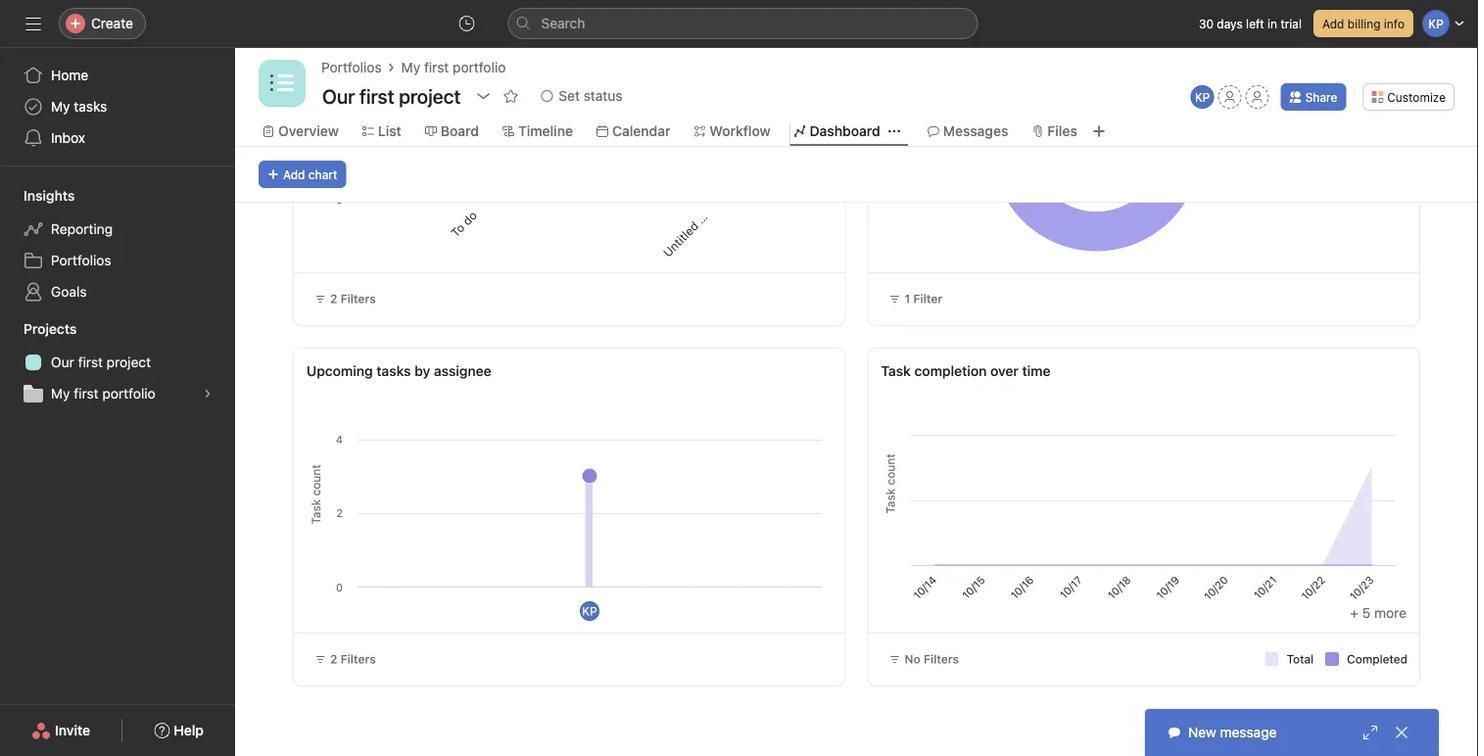 Task type: describe. For each thing, give the bounding box(es) containing it.
goals
[[51, 284, 87, 300]]

first for my tasks
[[78, 354, 103, 370]]

set status button
[[533, 82, 632, 110]]

section
[[694, 188, 733, 226]]

chart
[[309, 168, 337, 181]]

portfolios inside insights element
[[51, 252, 111, 269]]

1 filter
[[905, 292, 943, 306]]

task
[[882, 363, 911, 379]]

search
[[541, 15, 586, 31]]

reporting link
[[12, 214, 223, 245]]

2 2 filters button from the top
[[306, 646, 385, 673]]

kp button
[[1191, 85, 1215, 109]]

help
[[174, 723, 204, 739]]

add billing info
[[1323, 17, 1405, 30]]

calendar
[[612, 123, 671, 139]]

+
[[1351, 605, 1359, 621]]

30 days left in trial
[[1199, 17, 1302, 30]]

1 horizontal spatial portfolios
[[321, 59, 382, 75]]

my for the bottom my first portfolio link
[[51, 386, 70, 402]]

list
[[378, 123, 402, 139]]

share
[[1306, 90, 1338, 104]]

home link
[[12, 60, 223, 91]]

status
[[584, 88, 623, 104]]

tab actions image
[[889, 125, 900, 137]]

0 vertical spatial portfolio
[[453, 59, 506, 75]]

0 vertical spatial my
[[401, 59, 421, 75]]

30
[[1199, 17, 1214, 30]]

no filters
[[905, 653, 959, 666]]

upcoming tasks by assignee
[[307, 363, 492, 379]]

left
[[1247, 17, 1265, 30]]

+ 5 more button
[[1351, 605, 1407, 621]]

my tasks link
[[12, 91, 223, 123]]

add chart button
[[259, 161, 346, 188]]

reporting
[[51, 221, 113, 237]]

portfolios link inside insights element
[[12, 245, 223, 276]]

invite
[[55, 723, 90, 739]]

create button
[[59, 8, 146, 39]]

trial
[[1281, 17, 1302, 30]]

no
[[905, 653, 921, 666]]

days
[[1218, 17, 1243, 30]]

2 for 2nd 2 filters button from the top of the page
[[330, 653, 338, 666]]

customize button
[[1364, 83, 1455, 111]]

see details, my first portfolio image
[[202, 388, 214, 400]]

untitled section
[[661, 188, 733, 260]]

1 horizontal spatial my first portfolio link
[[401, 57, 506, 78]]

global element
[[0, 48, 235, 166]]

completed
[[1348, 653, 1408, 666]]

help button
[[141, 713, 217, 749]]

add for add chart
[[283, 168, 305, 181]]

5
[[1363, 605, 1371, 621]]

overview link
[[263, 121, 339, 142]]

add billing info button
[[1314, 10, 1414, 37]]

create
[[91, 15, 133, 31]]

portfolio inside the projects element
[[102, 386, 156, 402]]

first for reporting
[[74, 386, 99, 402]]

our first project link
[[12, 347, 223, 378]]

tasks for upcoming
[[377, 363, 411, 379]]

projects
[[24, 321, 77, 337]]

home
[[51, 67, 88, 83]]

timeline link
[[503, 121, 573, 142]]

more
[[1375, 605, 1407, 621]]

new message
[[1189, 725, 1277, 741]]

add tab image
[[1092, 123, 1107, 139]]

customize
[[1388, 90, 1447, 104]]

1 vertical spatial kp
[[582, 605, 598, 618]]

hide sidebar image
[[25, 16, 41, 31]]

workflow
[[710, 123, 771, 139]]

filters inside button
[[924, 653, 959, 666]]

0 vertical spatial portfolios link
[[321, 57, 382, 78]]

set status
[[559, 88, 623, 104]]

files link
[[1032, 121, 1078, 142]]



Task type: vqa. For each thing, say whether or not it's contained in the screenshot.
Best
no



Task type: locate. For each thing, give the bounding box(es) containing it.
close image
[[1395, 725, 1410, 741]]

my first portfolio link
[[401, 57, 506, 78], [12, 378, 223, 410]]

2 vertical spatial first
[[74, 386, 99, 402]]

0 horizontal spatial my first portfolio
[[51, 386, 156, 402]]

list link
[[362, 121, 402, 142]]

invite button
[[19, 713, 103, 749]]

inbox
[[51, 130, 85, 146]]

0 horizontal spatial add
[[283, 168, 305, 181]]

2
[[330, 292, 338, 306], [330, 653, 338, 666]]

in
[[1268, 17, 1278, 30]]

board link
[[425, 121, 479, 142]]

add left billing
[[1323, 17, 1345, 30]]

0 vertical spatial portfolios
[[321, 59, 382, 75]]

overview
[[278, 123, 339, 139]]

tasks inside global element
[[74, 98, 107, 115]]

1 filter button
[[881, 285, 952, 313]]

portfolios down reporting
[[51, 252, 111, 269]]

my down our
[[51, 386, 70, 402]]

task completion over time
[[882, 363, 1051, 379]]

1 2 from the top
[[330, 292, 338, 306]]

calendar link
[[597, 121, 671, 142]]

tasks
[[74, 98, 107, 115], [377, 363, 411, 379]]

portfolio down project
[[102, 386, 156, 402]]

our
[[51, 354, 74, 370]]

completion
[[915, 363, 987, 379]]

1 horizontal spatial add
[[1323, 17, 1345, 30]]

my first portfolio
[[401, 59, 506, 75], [51, 386, 156, 402]]

insights element
[[0, 178, 235, 312]]

insights button
[[0, 186, 75, 206]]

1 horizontal spatial tasks
[[377, 363, 411, 379]]

portfolios link down reporting
[[12, 245, 223, 276]]

projects button
[[0, 319, 77, 339]]

info
[[1385, 17, 1405, 30]]

0 vertical spatial tasks
[[74, 98, 107, 115]]

messages link
[[928, 121, 1009, 142]]

timeline
[[518, 123, 573, 139]]

first down "our first project"
[[74, 386, 99, 402]]

filter
[[914, 292, 943, 306]]

my first portfolio inside the projects element
[[51, 386, 156, 402]]

insights
[[24, 188, 75, 204]]

1 vertical spatial 2
[[330, 653, 338, 666]]

0 vertical spatial 2 filters
[[330, 292, 376, 306]]

untitled
[[661, 219, 702, 260]]

search button
[[508, 8, 979, 39]]

tasks for my
[[74, 98, 107, 115]]

expand new message image
[[1363, 725, 1379, 741]]

0 horizontal spatial my first portfolio link
[[12, 378, 223, 410]]

add left chart
[[283, 168, 305, 181]]

my up list
[[401, 59, 421, 75]]

0 horizontal spatial tasks
[[74, 98, 107, 115]]

do
[[460, 208, 480, 228]]

0 vertical spatial my first portfolio
[[401, 59, 506, 75]]

2 for second 2 filters button from the bottom of the page
[[330, 292, 338, 306]]

1 2 filters from the top
[[330, 292, 376, 306]]

portfolio
[[453, 59, 506, 75], [102, 386, 156, 402]]

files
[[1048, 123, 1078, 139]]

+ 5 more
[[1351, 605, 1407, 621]]

over time
[[991, 363, 1051, 379]]

tasks down home
[[74, 98, 107, 115]]

1 horizontal spatial kp
[[1196, 90, 1211, 104]]

project
[[107, 354, 151, 370]]

total
[[1287, 653, 1314, 666]]

filters
[[341, 292, 376, 306], [341, 653, 376, 666], [924, 653, 959, 666]]

0 horizontal spatial kp
[[582, 605, 598, 618]]

add
[[1323, 17, 1345, 30], [283, 168, 305, 181]]

1 vertical spatial add
[[283, 168, 305, 181]]

dashboard
[[810, 123, 881, 139]]

my for the my tasks link
[[51, 98, 70, 115]]

my
[[401, 59, 421, 75], [51, 98, 70, 115], [51, 386, 70, 402]]

2 vertical spatial my
[[51, 386, 70, 402]]

projects element
[[0, 312, 235, 414]]

1 vertical spatial tasks
[[377, 363, 411, 379]]

1 horizontal spatial portfolio
[[453, 59, 506, 75]]

to
[[448, 221, 467, 240]]

workflow link
[[694, 121, 771, 142]]

set
[[559, 88, 580, 104]]

our first project
[[51, 354, 151, 370]]

my first portfolio down "our first project"
[[51, 386, 156, 402]]

0 vertical spatial 2 filters button
[[306, 285, 385, 313]]

by assignee
[[415, 363, 492, 379]]

2 filters
[[330, 292, 376, 306], [330, 653, 376, 666]]

1
[[905, 292, 911, 306]]

1 2 filters button from the top
[[306, 285, 385, 313]]

add to starred image
[[503, 88, 519, 104]]

inbox link
[[12, 123, 223, 154]]

no filters button
[[881, 646, 968, 673]]

1 vertical spatial my
[[51, 98, 70, 115]]

1 vertical spatial my first portfolio
[[51, 386, 156, 402]]

1 horizontal spatial my first portfolio
[[401, 59, 506, 75]]

0 vertical spatial kp
[[1196, 90, 1211, 104]]

my inside global element
[[51, 98, 70, 115]]

1 horizontal spatial portfolios link
[[321, 57, 382, 78]]

1 vertical spatial portfolios
[[51, 252, 111, 269]]

search list box
[[508, 8, 979, 39]]

upcoming
[[307, 363, 373, 379]]

board
[[441, 123, 479, 139]]

2 filters button
[[306, 285, 385, 313], [306, 646, 385, 673]]

messages
[[944, 123, 1009, 139]]

portfolio up show options icon
[[453, 59, 506, 75]]

first inside our first project link
[[78, 354, 103, 370]]

portfolios link up list link
[[321, 57, 382, 78]]

my first portfolio link up show options icon
[[401, 57, 506, 78]]

0 vertical spatial first
[[424, 59, 449, 75]]

first up board link
[[424, 59, 449, 75]]

add chart
[[283, 168, 337, 181]]

portfolios
[[321, 59, 382, 75], [51, 252, 111, 269]]

show options image
[[476, 88, 491, 104]]

kp inside button
[[1196, 90, 1211, 104]]

my up inbox
[[51, 98, 70, 115]]

0 vertical spatial add
[[1323, 17, 1345, 30]]

2 2 from the top
[[330, 653, 338, 666]]

tasks right 'upcoming'
[[377, 363, 411, 379]]

my tasks
[[51, 98, 107, 115]]

2 2 filters from the top
[[330, 653, 376, 666]]

None text field
[[318, 78, 466, 114]]

0 horizontal spatial portfolios
[[51, 252, 111, 269]]

0 horizontal spatial portfolios link
[[12, 245, 223, 276]]

first
[[424, 59, 449, 75], [78, 354, 103, 370], [74, 386, 99, 402]]

1 vertical spatial 2 filters button
[[306, 646, 385, 673]]

dashboard link
[[794, 121, 881, 142]]

my first portfolio link down project
[[12, 378, 223, 410]]

portfolios link
[[321, 57, 382, 78], [12, 245, 223, 276]]

kp
[[1196, 90, 1211, 104], [582, 605, 598, 618]]

0 horizontal spatial portfolio
[[102, 386, 156, 402]]

history image
[[459, 16, 475, 31]]

0 vertical spatial my first portfolio link
[[401, 57, 506, 78]]

my inside the projects element
[[51, 386, 70, 402]]

1 vertical spatial 2 filters
[[330, 653, 376, 666]]

first right our
[[78, 354, 103, 370]]

my first portfolio up show options icon
[[401, 59, 506, 75]]

add for add billing info
[[1323, 17, 1345, 30]]

1 vertical spatial portfolios link
[[12, 245, 223, 276]]

share button
[[1282, 83, 1347, 111]]

1 vertical spatial portfolio
[[102, 386, 156, 402]]

0 vertical spatial 2
[[330, 292, 338, 306]]

goals link
[[12, 276, 223, 308]]

1 vertical spatial my first portfolio link
[[12, 378, 223, 410]]

portfolios up list link
[[321, 59, 382, 75]]

list image
[[270, 72, 294, 95]]

to do
[[448, 208, 480, 240]]

billing
[[1348, 17, 1381, 30]]

1 vertical spatial first
[[78, 354, 103, 370]]



